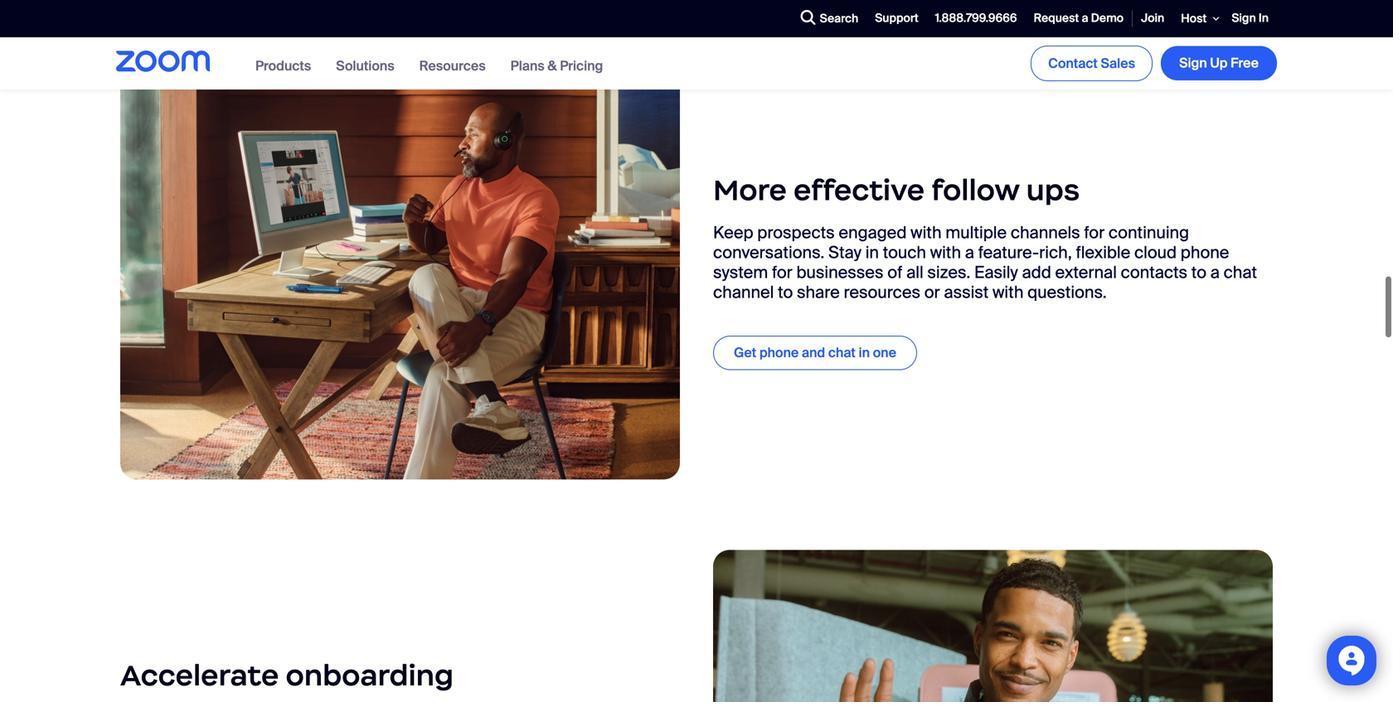 Task type: locate. For each thing, give the bounding box(es) containing it.
contact sales link
[[1031, 45, 1153, 81]]

engaged
[[839, 222, 907, 244]]

1 vertical spatial for
[[772, 262, 793, 283]]

1 horizontal spatial chat
[[1224, 262, 1258, 283]]

in
[[866, 242, 879, 263], [859, 344, 870, 362]]

resources
[[419, 57, 486, 74]]

support
[[875, 11, 919, 26]]

phone
[[1181, 242, 1230, 263], [760, 344, 799, 362]]

with up all
[[911, 222, 942, 244]]

0 horizontal spatial phone
[[760, 344, 799, 362]]

a right contacts
[[1211, 262, 1220, 283]]

with down feature-
[[993, 282, 1024, 303]]

1 vertical spatial chat
[[829, 344, 856, 362]]

1 horizontal spatial sign
[[1232, 11, 1257, 26]]

resources button
[[419, 57, 486, 74]]

with
[[911, 222, 942, 244], [931, 242, 962, 263], [993, 282, 1024, 303]]

sign
[[1232, 11, 1257, 26], [1180, 54, 1208, 72]]

all
[[907, 262, 924, 283]]

in right stay
[[866, 242, 879, 263]]

in left one
[[859, 344, 870, 362]]

get phone and chat in one
[[734, 344, 897, 362]]

or
[[925, 282, 940, 303]]

plans & pricing link
[[511, 57, 603, 74]]

assist
[[944, 282, 989, 303]]

phone right get
[[760, 344, 799, 362]]

&
[[548, 57, 557, 74]]

0 vertical spatial in
[[866, 242, 879, 263]]

1 vertical spatial in
[[859, 344, 870, 362]]

a
[[1082, 11, 1089, 26], [965, 242, 975, 263], [1211, 262, 1220, 283]]

to left share
[[778, 282, 793, 303]]

host
[[1182, 11, 1207, 26]]

onboarding
[[286, 658, 454, 694]]

chat
[[1224, 262, 1258, 283], [829, 344, 856, 362]]

a left feature-
[[965, 242, 975, 263]]

effective
[[794, 172, 925, 208]]

support link
[[867, 1, 927, 37]]

1 horizontal spatial for
[[1085, 222, 1105, 244]]

contact sales
[[1049, 55, 1136, 72]]

1 vertical spatial phone
[[760, 344, 799, 362]]

solutions
[[336, 57, 395, 74]]

continuing
[[1109, 222, 1190, 244]]

1 vertical spatial sign
[[1180, 54, 1208, 72]]

with right all
[[931, 242, 962, 263]]

of
[[888, 262, 903, 283]]

ups
[[1027, 172, 1080, 208]]

multiple
[[946, 222, 1007, 244]]

request a demo link
[[1026, 1, 1132, 37]]

accelerate onboarding
[[120, 658, 454, 694]]

products button
[[256, 57, 311, 74]]

for left share
[[772, 262, 793, 283]]

feature-
[[979, 242, 1040, 263]]

up
[[1211, 54, 1228, 72]]

conversations.
[[713, 242, 825, 263]]

sign in link
[[1224, 1, 1278, 37]]

cloud
[[1135, 242, 1177, 263]]

for
[[1085, 222, 1105, 244], [772, 262, 793, 283]]

to
[[1192, 262, 1207, 283], [778, 282, 793, 303]]

sign left up
[[1180, 54, 1208, 72]]

0 vertical spatial phone
[[1181, 242, 1230, 263]]

resources
[[844, 282, 921, 303]]

0 horizontal spatial sign
[[1180, 54, 1208, 72]]

for up external
[[1085, 222, 1105, 244]]

1.888.799.9666
[[936, 11, 1018, 26]]

contact
[[1049, 55, 1098, 72]]

search
[[820, 11, 859, 26]]

join link
[[1133, 1, 1173, 37]]

easily
[[975, 262, 1019, 283]]

share
[[797, 282, 840, 303]]

request
[[1034, 11, 1080, 26]]

search image
[[801, 10, 816, 25], [801, 10, 816, 25]]

system
[[713, 262, 768, 283]]

a left demo
[[1082, 11, 1089, 26]]

to right contacts
[[1192, 262, 1207, 283]]

1 horizontal spatial a
[[1082, 11, 1089, 26]]

0 horizontal spatial to
[[778, 282, 793, 303]]

phone inside keep prospects engaged with multiple channels for continuing conversations. stay in touch with a feature-rich, flexible cloud phone system for businesses of all sizes. easily add external contacts to a chat channel to share resources or assist with questions.
[[1181, 242, 1230, 263]]

0 vertical spatial sign
[[1232, 11, 1257, 26]]

sign left in
[[1232, 11, 1257, 26]]

keep prospects engaged with multiple channels for continuing conversations. stay in touch with a feature-rich, flexible cloud phone system for businesses of all sizes. easily add external contacts to a chat channel to share resources or assist with questions.
[[713, 222, 1258, 303]]

more effective follow ups image
[[120, 61, 680, 480]]

1 horizontal spatial phone
[[1181, 242, 1230, 263]]

pricing
[[560, 57, 603, 74]]

solutions button
[[336, 57, 395, 74]]

host button
[[1173, 0, 1224, 37]]

0 vertical spatial chat
[[1224, 262, 1258, 283]]

phone right cloud
[[1181, 242, 1230, 263]]



Task type: describe. For each thing, give the bounding box(es) containing it.
plans & pricing
[[511, 57, 603, 74]]

follow
[[932, 172, 1020, 208]]

0 horizontal spatial a
[[965, 242, 975, 263]]

sign for sign up free
[[1180, 54, 1208, 72]]

products
[[256, 57, 311, 74]]

plans
[[511, 57, 545, 74]]

businesses
[[797, 262, 884, 283]]

touch
[[883, 242, 927, 263]]

1 horizontal spatial to
[[1192, 262, 1207, 283]]

prospects
[[758, 222, 835, 244]]

get
[[734, 344, 757, 362]]

zoom logo image
[[116, 50, 210, 72]]

request a demo
[[1034, 11, 1124, 26]]

sizes.
[[928, 262, 971, 283]]

flexible
[[1076, 242, 1131, 263]]

a inside the 'request a demo' link
[[1082, 11, 1089, 26]]

more
[[713, 172, 787, 208]]

demo
[[1091, 11, 1124, 26]]

sign up free link
[[1161, 46, 1278, 80]]

questions.
[[1028, 282, 1107, 303]]

0 horizontal spatial chat
[[829, 344, 856, 362]]

get phone and chat in one link
[[713, 336, 917, 370]]

free
[[1231, 54, 1259, 72]]

in
[[1259, 11, 1269, 26]]

sales
[[1101, 55, 1136, 72]]

add
[[1022, 262, 1052, 283]]

0 horizontal spatial for
[[772, 262, 793, 283]]

join
[[1142, 11, 1165, 26]]

contacts
[[1121, 262, 1188, 283]]

in inside keep prospects engaged with multiple channels for continuing conversations. stay in touch with a feature-rich, flexible cloud phone system for businesses of all sizes. easily add external contacts to a chat channel to share resources or assist with questions.
[[866, 242, 879, 263]]

rich,
[[1040, 242, 1072, 263]]

channels
[[1011, 222, 1081, 244]]

and
[[802, 344, 826, 362]]

1.888.799.9666 link
[[927, 1, 1026, 37]]

one
[[873, 344, 897, 362]]

0 vertical spatial for
[[1085, 222, 1105, 244]]

accelerate
[[120, 658, 279, 694]]

stay
[[829, 242, 862, 263]]

sign in
[[1232, 11, 1269, 26]]

external
[[1056, 262, 1117, 283]]

more effective follow ups
[[713, 172, 1080, 208]]

2 horizontal spatial a
[[1211, 262, 1220, 283]]

chat inside keep prospects engaged with multiple channels for continuing conversations. stay in touch with a feature-rich, flexible cloud phone system for businesses of all sizes. easily add external contacts to a chat channel to share resources or assist with questions.
[[1224, 262, 1258, 283]]

channel
[[713, 282, 774, 303]]

sign up free
[[1180, 54, 1259, 72]]

keep
[[713, 222, 754, 244]]

sign for sign in
[[1232, 11, 1257, 26]]



Task type: vqa. For each thing, say whether or not it's contained in the screenshot.
Channels
yes



